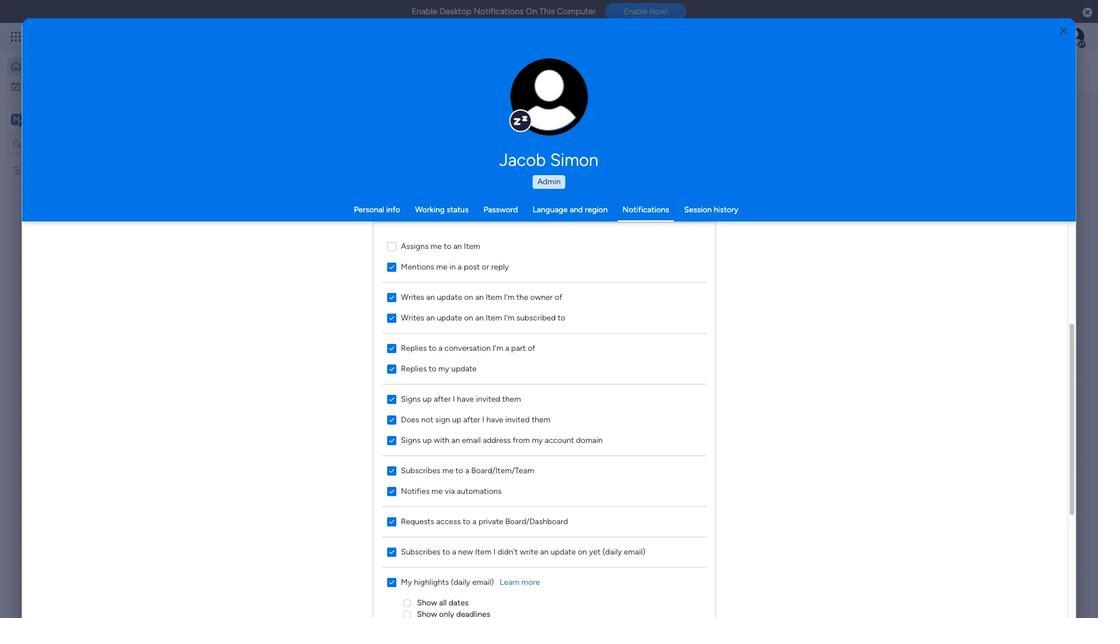 Task type: vqa. For each thing, say whether or not it's contained in the screenshot.
"Signs up after I have invited them" at the left
yes



Task type: locate. For each thing, give the bounding box(es) containing it.
post
[[464, 262, 480, 272]]

1 horizontal spatial them
[[532, 415, 551, 424]]

work management > main workspace
[[240, 251, 373, 261]]

me right assigns
[[431, 241, 442, 251]]

subscribes for subscribes me to a board/item/team
[[401, 466, 441, 475]]

subscribes down requests
[[401, 547, 441, 556]]

didn't
[[498, 547, 518, 556]]

1 horizontal spatial main
[[315, 251, 333, 261]]

email) right yet
[[624, 547, 646, 556]]

2 vertical spatial i
[[494, 547, 496, 556]]

to right the access
[[463, 516, 471, 526]]

learn more link
[[500, 577, 541, 588]]

a left part
[[506, 343, 510, 353]]

my for my work
[[25, 81, 36, 91]]

me for mentions
[[437, 262, 448, 272]]

my board
[[27, 165, 61, 175]]

signs up does
[[401, 394, 421, 404]]

1 vertical spatial invited
[[506, 415, 530, 424]]

0 vertical spatial up
[[423, 394, 432, 404]]

assigns
[[401, 241, 429, 251]]

1 horizontal spatial workspace
[[334, 251, 373, 261]]

writes for writes an update on an item i'm the owner of
[[401, 292, 425, 302]]

0 vertical spatial signs
[[401, 394, 421, 404]]

up right sign
[[453, 415, 462, 424]]

conversation
[[445, 343, 491, 353]]

of right owner
[[555, 292, 563, 302]]

my inside button
[[25, 81, 36, 91]]

0 horizontal spatial main
[[26, 114, 46, 124]]

to up collaborating
[[429, 364, 437, 373]]

i'm left part
[[493, 343, 504, 353]]

0 vertical spatial i
[[453, 394, 456, 404]]

up
[[423, 394, 432, 404], [453, 415, 462, 424], [423, 435, 432, 445]]

0 horizontal spatial of
[[528, 343, 536, 353]]

them up does not sign up after i have invited them
[[503, 394, 521, 404]]

of right part
[[528, 343, 536, 353]]

update up conversation at the left of page
[[437, 313, 463, 322]]

notifications
[[474, 6, 524, 17], [623, 205, 670, 215]]

up left the with
[[423, 435, 432, 445]]

after up email
[[464, 415, 481, 424]]

session history link
[[684, 205, 739, 215]]

i'm
[[505, 292, 515, 302], [505, 313, 515, 322], [493, 343, 504, 353]]

access
[[437, 516, 461, 526]]

region
[[374, 222, 716, 618]]

via
[[445, 486, 455, 496]]

workspace up search in workspace field
[[49, 114, 94, 124]]

desktop
[[440, 6, 472, 17]]

show
[[417, 598, 438, 607]]

(daily
[[603, 547, 622, 556], [451, 577, 471, 587]]

a right in
[[458, 262, 462, 272]]

have
[[458, 394, 474, 404], [487, 415, 504, 424]]

i'm left the
[[505, 292, 515, 302]]

my inside region
[[401, 577, 412, 587]]

on for the
[[465, 292, 474, 302]]

replies to my update
[[401, 364, 477, 373]]

my left highlights
[[401, 577, 412, 587]]

work left management
[[240, 251, 257, 261]]

1 vertical spatial my
[[27, 165, 38, 175]]

dapulse close image
[[1083, 7, 1093, 18]]

with
[[434, 435, 450, 445]]

notifications left on
[[474, 6, 524, 17]]

my
[[439, 364, 450, 373], [532, 435, 543, 445]]

i up does not sign up after i have invited them
[[453, 394, 456, 404]]

work inside button
[[38, 81, 56, 91]]

on up writes an update on an item i'm subscribed to
[[465, 292, 474, 302]]

region containing assigns me to an item
[[374, 222, 716, 618]]

1 vertical spatial work
[[240, 251, 257, 261]]

write
[[520, 547, 539, 556]]

working status
[[415, 205, 469, 215]]

1 vertical spatial after
[[464, 415, 481, 424]]

0 horizontal spatial enable
[[412, 6, 438, 17]]

a left private
[[473, 516, 477, 526]]

1 horizontal spatial of
[[555, 292, 563, 302]]

work
[[38, 81, 56, 91], [240, 251, 257, 261]]

enable desktop notifications on this computer
[[412, 6, 596, 17]]

item up post
[[464, 241, 481, 251]]

to
[[444, 241, 452, 251], [558, 313, 566, 322], [429, 343, 437, 353], [429, 364, 437, 373], [456, 466, 464, 475], [463, 516, 471, 526], [443, 547, 451, 556]]

update down conversation at the left of page
[[452, 364, 477, 373]]

0 vertical spatial them
[[503, 394, 521, 404]]

a
[[458, 262, 462, 272], [439, 343, 443, 353], [506, 343, 510, 353], [466, 466, 470, 475], [473, 516, 477, 526], [453, 547, 457, 556]]

1 horizontal spatial work
[[240, 251, 257, 261]]

personal
[[354, 205, 384, 215]]

new
[[459, 547, 474, 556]]

main right the workspace image
[[26, 114, 46, 124]]

update
[[437, 292, 463, 302], [437, 313, 463, 322], [452, 364, 477, 373], [551, 547, 576, 556]]

and left start
[[392, 392, 408, 402]]

0 horizontal spatial have
[[458, 394, 474, 404]]

1 horizontal spatial (daily
[[603, 547, 622, 556]]

me up the via
[[443, 466, 454, 475]]

subscribes
[[401, 466, 441, 475], [401, 547, 441, 556]]

language and region link
[[533, 205, 608, 215]]

0 vertical spatial subscribes
[[401, 466, 441, 475]]

computer
[[557, 6, 596, 17]]

up up not
[[423, 394, 432, 404]]

in
[[450, 262, 456, 272]]

0 vertical spatial work
[[38, 81, 56, 91]]

2 vertical spatial my
[[401, 577, 412, 587]]

2 writes from the top
[[401, 313, 425, 322]]

enable now! button
[[606, 3, 687, 20]]

have up does not sign up after i have invited them
[[458, 394, 474, 404]]

your
[[323, 392, 341, 402]]

my down home
[[25, 81, 36, 91]]

0 vertical spatial notifications
[[474, 6, 524, 17]]

1 vertical spatial (daily
[[451, 577, 471, 587]]

option
[[0, 160, 146, 162]]

1 subscribes from the top
[[401, 466, 441, 475]]

my
[[25, 81, 36, 91], [27, 165, 38, 175], [401, 577, 412, 587]]

0 vertical spatial of
[[555, 292, 563, 302]]

0 vertical spatial main
[[26, 114, 46, 124]]

them up account on the bottom of page
[[532, 415, 551, 424]]

sign
[[436, 415, 451, 424]]

0 horizontal spatial workspace
[[49, 114, 94, 124]]

replies for replies to a conversation i'm a part of
[[401, 343, 427, 353]]

0 horizontal spatial email)
[[473, 577, 495, 587]]

0 horizontal spatial i
[[453, 394, 456, 404]]

0 vertical spatial replies
[[401, 343, 427, 353]]

0 vertical spatial i'm
[[505, 292, 515, 302]]

2 signs from the top
[[401, 435, 421, 445]]

email)
[[624, 547, 646, 556], [473, 577, 495, 587]]

i'm left subscribed
[[505, 313, 515, 322]]

now!
[[650, 7, 668, 16]]

2 replies from the top
[[401, 364, 427, 373]]

me left in
[[437, 262, 448, 272]]

signs
[[401, 394, 421, 404], [401, 435, 421, 445]]

after
[[434, 394, 451, 404], [464, 415, 481, 424]]

my left board
[[27, 165, 38, 175]]

(daily up dates on the left bottom of the page
[[451, 577, 471, 587]]

1 vertical spatial have
[[487, 415, 504, 424]]

1 vertical spatial notifications
[[623, 205, 670, 215]]

0 horizontal spatial my
[[439, 364, 450, 373]]

invite
[[298, 392, 321, 402]]

private
[[479, 516, 504, 526]]

update left yet
[[551, 547, 576, 556]]

enable left "desktop"
[[412, 6, 438, 17]]

requests access to a private board/dashboard
[[401, 516, 569, 526]]

writes
[[401, 292, 425, 302], [401, 313, 425, 322]]

a left new
[[453, 547, 457, 556]]

enable for enable now!
[[624, 7, 648, 16]]

an down writes an update on an item i'm the owner of
[[476, 313, 484, 322]]

on
[[526, 6, 537, 17]]

on left yet
[[578, 547, 588, 556]]

1 vertical spatial writes
[[401, 313, 425, 322]]

i up address
[[483, 415, 485, 424]]

my right from
[[532, 435, 543, 445]]

0 horizontal spatial work
[[38, 81, 56, 91]]

1 vertical spatial my
[[532, 435, 543, 445]]

1 horizontal spatial invited
[[506, 415, 530, 424]]

invited up from
[[506, 415, 530, 424]]

an right the with
[[452, 435, 460, 445]]

replies up replies to my update
[[401, 343, 427, 353]]

1 vertical spatial replies
[[401, 364, 427, 373]]

close image
[[1061, 27, 1068, 35]]

enable left now!
[[624, 7, 648, 16]]

my inside list box
[[27, 165, 38, 175]]

workspace image
[[11, 113, 22, 126]]

work down home
[[38, 81, 56, 91]]

1 replies from the top
[[401, 343, 427, 353]]

on down writes an update on an item i'm the owner of
[[465, 313, 474, 322]]

1 horizontal spatial email)
[[624, 547, 646, 556]]

have up address
[[487, 415, 504, 424]]

enable inside "button"
[[624, 7, 648, 16]]

0 horizontal spatial them
[[503, 394, 521, 404]]

replies up start
[[401, 364, 427, 373]]

1 vertical spatial them
[[532, 415, 551, 424]]

notifications right region on the top right of page
[[623, 205, 670, 215]]

0 vertical spatial and
[[570, 205, 583, 215]]

invited
[[476, 394, 501, 404], [506, 415, 530, 424]]

an down mentions
[[427, 292, 435, 302]]

1 vertical spatial i
[[483, 415, 485, 424]]

management
[[259, 251, 306, 261]]

workspace right >
[[334, 251, 373, 261]]

start
[[410, 392, 429, 402]]

the
[[517, 292, 529, 302]]

i
[[453, 394, 456, 404], [483, 415, 485, 424], [494, 547, 496, 556]]

0 vertical spatial on
[[465, 292, 474, 302]]

signs up after i have invited them
[[401, 394, 521, 404]]

to left new
[[443, 547, 451, 556]]

me left the via
[[432, 486, 443, 496]]

me
[[431, 241, 442, 251], [437, 262, 448, 272], [443, 466, 454, 475], [432, 486, 443, 496]]

0 vertical spatial invited
[[476, 394, 501, 404]]

1 vertical spatial signs
[[401, 435, 421, 445]]

2 vertical spatial up
[[423, 435, 432, 445]]

an up mentions me in a post or reply
[[454, 241, 462, 251]]

my down conversation at the left of page
[[439, 364, 450, 373]]

1 horizontal spatial enable
[[624, 7, 648, 16]]

1 horizontal spatial have
[[487, 415, 504, 424]]

writes for writes an update on an item i'm subscribed to
[[401, 313, 425, 322]]

1 horizontal spatial after
[[464, 415, 481, 424]]

m
[[13, 114, 20, 124]]

1 horizontal spatial my
[[532, 435, 543, 445]]

1 vertical spatial subscribes
[[401, 547, 441, 556]]

0 vertical spatial my
[[25, 81, 36, 91]]

0 horizontal spatial invited
[[476, 394, 501, 404]]

an up writes an update on an item i'm subscribed to
[[476, 292, 484, 302]]

main
[[26, 114, 46, 124], [315, 251, 333, 261]]

enable for enable desktop notifications on this computer
[[412, 6, 438, 17]]

after up sign
[[434, 394, 451, 404]]

1 vertical spatial i'm
[[505, 313, 515, 322]]

me for assigns
[[431, 241, 442, 251]]

subscribes for subscribes to a new item i didn't write an update on yet (daily email)
[[401, 547, 441, 556]]

i left didn't
[[494, 547, 496, 556]]

(daily right yet
[[603, 547, 622, 556]]

0 vertical spatial have
[[458, 394, 474, 404]]

subscribes to a new item i didn't write an update on yet (daily email)
[[401, 547, 646, 556]]

main right >
[[315, 251, 333, 261]]

1 vertical spatial and
[[392, 392, 408, 402]]

0 vertical spatial writes
[[401, 292, 425, 302]]

reply
[[492, 262, 510, 272]]

invited up does not sign up after i have invited them
[[476, 394, 501, 404]]

subscribes up notifies
[[401, 466, 441, 475]]

board/dashboard
[[506, 516, 569, 526]]

1 horizontal spatial notifications
[[623, 205, 670, 215]]

address
[[483, 435, 511, 445]]

working
[[415, 205, 445, 215]]

email) left learn
[[473, 577, 495, 587]]

signs down does
[[401, 435, 421, 445]]

2 horizontal spatial i
[[494, 547, 496, 556]]

1 signs from the top
[[401, 394, 421, 404]]

1 horizontal spatial i
[[483, 415, 485, 424]]

1 writes from the top
[[401, 292, 425, 302]]

and left region on the top right of page
[[570, 205, 583, 215]]

enable
[[412, 6, 438, 17], [624, 7, 648, 16]]

workspace
[[49, 114, 94, 124], [334, 251, 373, 261]]

mentions me in a post or reply
[[401, 262, 510, 272]]

0 horizontal spatial after
[[434, 394, 451, 404]]

update down in
[[437, 292, 463, 302]]

writes an update on an item i'm subscribed to
[[401, 313, 566, 322]]

1 vertical spatial on
[[465, 313, 474, 322]]

an up replies to a conversation i'm a part of
[[427, 313, 435, 322]]

2 subscribes from the top
[[401, 547, 441, 556]]

i for new
[[494, 547, 496, 556]]

1 vertical spatial up
[[453, 415, 462, 424]]



Task type: describe. For each thing, give the bounding box(es) containing it.
enable now!
[[624, 7, 668, 16]]

collaborating
[[431, 392, 485, 402]]

password link
[[484, 205, 518, 215]]

more
[[522, 577, 541, 587]]

highlights
[[414, 577, 449, 587]]

part
[[512, 343, 526, 353]]

mentions
[[401, 262, 435, 272]]

to up replies to my update
[[429, 343, 437, 353]]

1 horizontal spatial and
[[570, 205, 583, 215]]

simon
[[551, 150, 599, 171]]

item up writes an update on an item i'm subscribed to
[[486, 292, 503, 302]]

show all dates
[[417, 598, 469, 607]]

my highlights (daily email)
[[401, 577, 495, 587]]

0 horizontal spatial (daily
[[451, 577, 471, 587]]

>
[[308, 251, 313, 261]]

my board list box
[[0, 158, 146, 334]]

replies for replies to my update
[[401, 364, 427, 373]]

1 vertical spatial workspace
[[334, 251, 373, 261]]

yet
[[590, 547, 601, 556]]

up for with
[[423, 435, 432, 445]]

personal info
[[354, 205, 400, 215]]

me for subscribes
[[443, 466, 454, 475]]

0 horizontal spatial notifications
[[474, 6, 524, 17]]

1 vertical spatial email)
[[473, 577, 495, 587]]

all
[[440, 598, 447, 607]]

2 vertical spatial i'm
[[493, 343, 504, 353]]

up for after
[[423, 394, 432, 404]]

teammates
[[344, 392, 390, 402]]

change
[[525, 103, 551, 112]]

domain
[[577, 435, 603, 445]]

workspace selection element
[[11, 112, 96, 127]]

home button
[[7, 57, 123, 76]]

automations
[[457, 486, 502, 496]]

1 vertical spatial of
[[528, 343, 536, 353]]

picture
[[538, 113, 561, 122]]

invite your teammates and start collaborating
[[298, 392, 485, 402]]

my work
[[25, 81, 56, 91]]

signs for signs up after i have invited them
[[401, 394, 421, 404]]

dates
[[449, 598, 469, 607]]

subscribes me to a board/item/team
[[401, 466, 535, 475]]

0 vertical spatial after
[[434, 394, 451, 404]]

0 vertical spatial (daily
[[603, 547, 622, 556]]

select product image
[[10, 31, 22, 42]]

main workspace
[[26, 114, 94, 124]]

profile
[[553, 103, 574, 112]]

session
[[684, 205, 712, 215]]

2 vertical spatial on
[[578, 547, 588, 556]]

main inside workspace selection element
[[26, 114, 46, 124]]

language and region
[[533, 205, 608, 215]]

assigns me to an item
[[401, 241, 481, 251]]

0 horizontal spatial and
[[392, 392, 408, 402]]

replies to a conversation i'm a part of
[[401, 343, 536, 353]]

notifies
[[401, 486, 430, 496]]

0 vertical spatial email)
[[624, 547, 646, 556]]

me for notifies
[[432, 486, 443, 496]]

email
[[462, 435, 481, 445]]

account
[[545, 435, 575, 445]]

info
[[386, 205, 400, 215]]

my work button
[[7, 77, 123, 95]]

board
[[40, 165, 61, 175]]

language
[[533, 205, 568, 215]]

learn more
[[500, 577, 541, 587]]

region
[[585, 205, 608, 215]]

a up replies to my update
[[439, 343, 443, 353]]

item right new
[[476, 547, 492, 556]]

requests
[[401, 516, 435, 526]]

personal info link
[[354, 205, 400, 215]]

an right write
[[541, 547, 549, 556]]

home
[[26, 61, 48, 71]]

status
[[447, 205, 469, 215]]

change profile picture button
[[511, 58, 589, 136]]

notifies me via automations
[[401, 486, 502, 496]]

to up "notifies me via automations"
[[456, 466, 464, 475]]

change profile picture
[[525, 103, 574, 122]]

jacob simon
[[500, 150, 599, 171]]

learn
[[500, 577, 520, 587]]

to up in
[[444, 241, 452, 251]]

jacob simon image
[[1067, 27, 1085, 46]]

owner
[[531, 292, 553, 302]]

board/item/team
[[472, 466, 535, 475]]

admin
[[538, 177, 561, 187]]

my for my highlights (daily email)
[[401, 577, 412, 587]]

notifications link
[[623, 205, 670, 215]]

i'm for subscribed
[[505, 313, 515, 322]]

0 vertical spatial workspace
[[49, 114, 94, 124]]

1 vertical spatial main
[[315, 251, 333, 261]]

subscribed
[[517, 313, 556, 322]]

session history
[[684, 205, 739, 215]]

not
[[422, 415, 434, 424]]

my for my board
[[27, 165, 38, 175]]

this
[[540, 6, 555, 17]]

Search in workspace field
[[24, 137, 96, 150]]

item down writes an update on an item i'm the owner of
[[486, 313, 503, 322]]

a up automations
[[466, 466, 470, 475]]

history
[[714, 205, 739, 215]]

jacob simon button
[[392, 150, 707, 171]]

on for subscribed
[[465, 313, 474, 322]]

to right subscribed
[[558, 313, 566, 322]]

working status link
[[415, 205, 469, 215]]

does
[[401, 415, 420, 424]]

does not sign up after i have invited them
[[401, 415, 551, 424]]

from
[[513, 435, 530, 445]]

i'm for the
[[505, 292, 515, 302]]

work management > main workspace link
[[220, 139, 381, 268]]

0 vertical spatial my
[[439, 364, 450, 373]]

i for up
[[483, 415, 485, 424]]

password
[[484, 205, 518, 215]]

signs for signs up with an email address from my account domain
[[401, 435, 421, 445]]

or
[[482, 262, 490, 272]]

signs up with an email address from my account domain
[[401, 435, 603, 445]]



